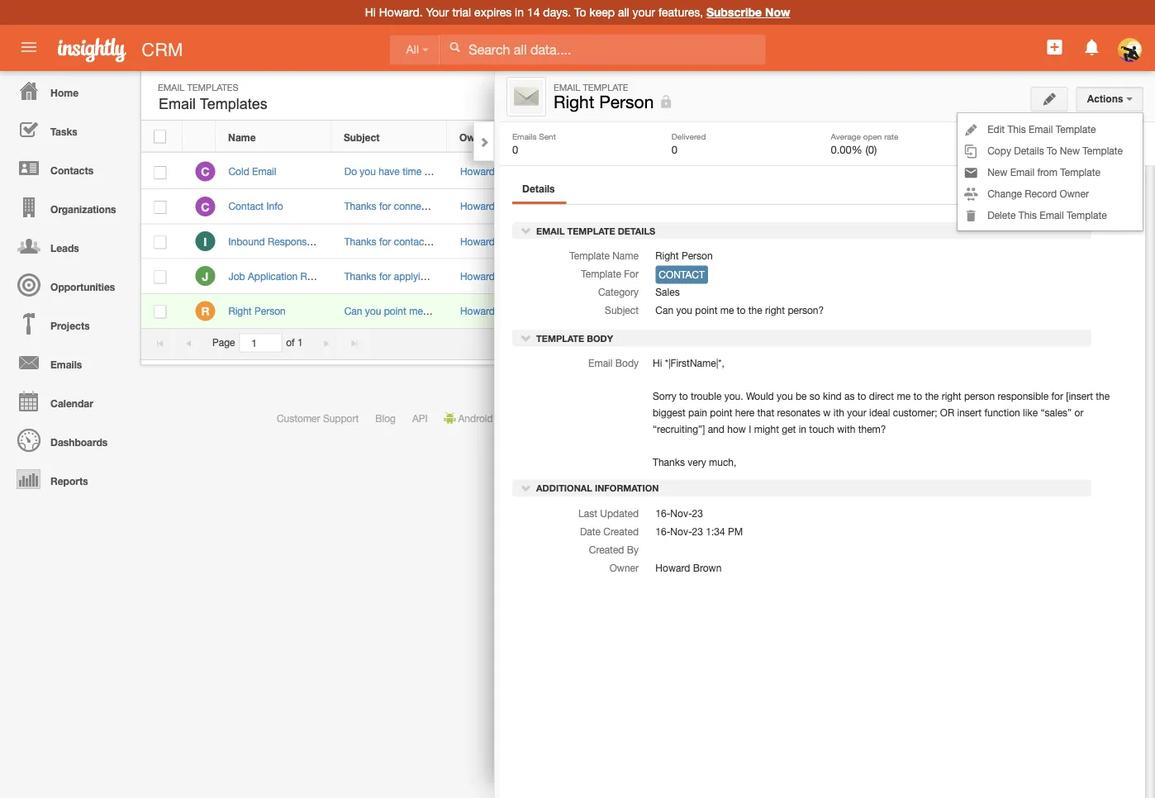 Task type: describe. For each thing, give the bounding box(es) containing it.
this for edit
[[1008, 123, 1026, 135]]

customer support
[[277, 412, 359, 424]]

template down template name
[[581, 268, 621, 280]]

last updated
[[579, 507, 639, 519]]

Search all data.... text field
[[440, 35, 766, 64]]

16-nov-23 1:34 pm cell for do you have time to connect?
[[927, 155, 1072, 189]]

updated
[[600, 507, 639, 519]]

howard brown for do you have time to connect?
[[460, 166, 526, 177]]

1 horizontal spatial subject
[[605, 305, 639, 316]]

cold
[[228, 166, 249, 177]]

row containing name
[[141, 121, 1112, 152]]

1 horizontal spatial of
[[714, 412, 723, 424]]

16-nov-23 1:34 pm cell for thanks for connecting
[[927, 189, 1072, 224]]

and
[[708, 423, 725, 435]]

chevron right image
[[479, 136, 490, 148]]

0 horizontal spatial subject
[[344, 131, 380, 143]]

brown for thanks for connecting
[[498, 201, 526, 212]]

brown for can you point me to the right person?
[[498, 305, 526, 317]]

thanks inside j row
[[344, 270, 377, 282]]

all link
[[390, 35, 440, 65]]

privacy
[[775, 412, 807, 424]]

template right from
[[1060, 166, 1101, 178]]

template up hiring
[[570, 250, 610, 262]]

can you point me to the right person? inside r row
[[344, 305, 513, 317]]

opportunities
[[50, 281, 115, 293]]

iphone app link
[[602, 412, 668, 424]]

contact for j
[[700, 270, 735, 282]]

hiring cell
[[563, 259, 687, 294]]

keep
[[590, 5, 615, 19]]

0% cell for can you point me to the right person?
[[803, 294, 927, 329]]

howard brown for thanks for connecting
[[460, 201, 526, 212]]

0 horizontal spatial owner
[[459, 131, 491, 143]]

person
[[964, 390, 995, 402]]

have
[[379, 166, 400, 177]]

14
[[527, 5, 540, 19]]

customer
[[277, 412, 320, 424]]

16-nov-23
[[656, 507, 703, 519]]

1 horizontal spatial name
[[613, 250, 639, 262]]

2 horizontal spatial right
[[656, 250, 679, 262]]

j link
[[195, 266, 215, 286]]

1:34 for thanks for contacting us.
[[990, 235, 1010, 247]]

calendar link
[[4, 382, 132, 421]]

1 vertical spatial date
[[580, 526, 601, 537]]

16- for thanks for connecting
[[940, 201, 955, 212]]

info
[[266, 201, 283, 212]]

copy details to new template link
[[958, 140, 1143, 161]]

all
[[406, 43, 419, 56]]

howard brown link inside i row
[[460, 235, 526, 247]]

leads link
[[4, 226, 132, 265]]

i inside sorry to trouble you. would you be so kind as to direct me to the right person responsible for [insert the biggest pain point here that resonates w ith your ideal customer; or insert function like "sales" or "recruiting"]  and how i might get in touch with them?
[[749, 423, 752, 435]]

lead cell
[[687, 155, 803, 189]]

nov- for thanks for contacting us.
[[955, 235, 977, 247]]

0% cell for thanks for connecting
[[803, 189, 927, 224]]

0.00% for average click rate 0.00% (0)
[[990, 143, 1022, 156]]

2 1 from the left
[[1031, 337, 1037, 349]]

0 vertical spatial in
[[515, 5, 524, 19]]

template left type
[[699, 131, 742, 143]]

r link
[[195, 301, 215, 321]]

pm down 'much,'
[[728, 526, 743, 537]]

chevron down image for template body
[[521, 332, 532, 344]]

leads
[[50, 242, 79, 254]]

rate for average click rate 0.00% (0)
[[1042, 131, 1056, 141]]

hi *|firstname|*,
[[653, 357, 725, 369]]

0% cell for do you have time to connect?
[[803, 155, 927, 189]]

delete this email template link
[[958, 204, 1143, 226]]

c link for contact info
[[195, 197, 215, 216]]

right inside sorry to trouble you. would you be so kind as to direct me to the right person responsible for [insert the biggest pain point here that resonates w ith your ideal customer; or insert function like "sales" or "recruiting"]  and how i might get in touch with them?
[[942, 390, 962, 402]]

actions
[[1087, 93, 1126, 105]]

1 horizontal spatial right
[[554, 92, 595, 112]]

reports link
[[4, 459, 132, 498]]

app for android app
[[496, 412, 514, 424]]

you inside c row
[[360, 166, 376, 177]]

0 vertical spatial date
[[979, 131, 1001, 143]]

copy details to new template
[[988, 145, 1123, 156]]

all
[[618, 5, 629, 19]]

right person inside r row
[[228, 305, 286, 317]]

page
[[212, 337, 235, 349]]

0 vertical spatial person
[[599, 92, 654, 112]]

dashboards
[[50, 436, 108, 448]]

projects link
[[4, 304, 132, 343]]

emails link
[[4, 343, 132, 382]]

tasks link
[[4, 110, 132, 149]]

date created
[[580, 526, 639, 537]]

1 horizontal spatial details
[[618, 226, 655, 236]]

calendar
[[50, 398, 93, 409]]

template down actions
[[1083, 145, 1123, 156]]

actions button
[[1077, 87, 1144, 112]]

for inside i row
[[379, 235, 391, 247]]

very
[[688, 456, 706, 468]]

1 vertical spatial templates
[[200, 95, 268, 112]]

that
[[757, 407, 774, 418]]

ith
[[834, 407, 844, 418]]

1 c row from the top
[[141, 155, 1113, 189]]

2 5 from the left
[[1066, 337, 1071, 349]]

by
[[627, 544, 639, 555]]

additional
[[536, 483, 592, 494]]

items
[[1074, 337, 1098, 349]]

much,
[[709, 456, 737, 468]]

"sales"
[[1041, 407, 1072, 418]]

email templates email templates
[[158, 82, 268, 112]]

i row
[[141, 224, 1113, 259]]

job application response link
[[228, 270, 353, 282]]

hi for hi *|firstname|*,
[[653, 357, 662, 369]]

terms of service link
[[685, 412, 758, 424]]

0 horizontal spatial name
[[228, 131, 256, 143]]

3 0% cell from the top
[[803, 224, 927, 259]]

2 horizontal spatial of
[[1055, 337, 1063, 349]]

job application response thanks for applying...
[[228, 270, 440, 282]]

blog link
[[375, 412, 396, 424]]

16-nov-23 1:34 pm down '16-nov-23'
[[656, 526, 743, 537]]

created for by
[[589, 544, 624, 555]]

to inside r row
[[426, 305, 435, 317]]

average open rate 0.00% (0)
[[831, 131, 899, 156]]

nov- for thanks for connecting
[[955, 201, 977, 212]]

point down contact
[[695, 305, 718, 316]]

brown for thanks for applying...
[[498, 270, 526, 282]]

brown inside i row
[[498, 235, 526, 247]]

1 vertical spatial new
[[1060, 145, 1080, 156]]

2 horizontal spatial right person
[[656, 250, 713, 262]]

hi for hi howard. your trial expires in 14 days. to keep all your features, subscribe now
[[365, 5, 376, 19]]

thanks for thanks very much,
[[653, 456, 685, 468]]

thanks for applying... link
[[344, 270, 440, 282]]

average for average open rate 0.00% (0)
[[831, 131, 861, 141]]

body for email body
[[615, 357, 639, 369]]

1 vertical spatial created
[[604, 526, 639, 537]]

might
[[754, 423, 779, 435]]

r row
[[141, 294, 1113, 329]]

person inside r row
[[255, 305, 286, 317]]

biggest
[[653, 407, 686, 418]]

in inside sorry to trouble you. would you be so kind as to direct me to the right person responsible for [insert the biggest pain point here that resonates w ith your ideal customer; or insert function like "sales" or "recruiting"]  and how i might get in touch with them?
[[799, 423, 807, 435]]

pm for thanks for connecting
[[1012, 201, 1027, 212]]

them?
[[858, 423, 886, 435]]

thanks for thanks for contacting us. howard brown
[[344, 235, 377, 247]]

right inside r row
[[454, 305, 474, 317]]

data
[[853, 412, 874, 424]]

so
[[810, 390, 820, 402]]

contact info link
[[228, 201, 291, 212]]

brown for do you have time to connect?
[[498, 166, 526, 177]]

j row
[[141, 259, 1113, 294]]

home link
[[4, 71, 132, 110]]

16-nov-23 1:34 pm for thanks for contacting us.
[[940, 235, 1027, 247]]

2 c row from the top
[[141, 189, 1113, 224]]

template down change record owner link
[[1067, 209, 1107, 221]]

contact cell for r
[[687, 294, 803, 329]]

can inside r row
[[344, 305, 362, 317]]

16- for thanks for contacting us.
[[940, 235, 955, 247]]

can you point me to the right person? link
[[344, 305, 513, 317]]

me inside r row
[[409, 305, 423, 317]]

how
[[727, 423, 746, 435]]

android app link
[[444, 412, 514, 424]]

row group containing c
[[141, 155, 1113, 329]]

contact for r
[[700, 305, 735, 317]]

new email from template link
[[958, 161, 1143, 183]]

additional information
[[534, 483, 659, 494]]

0 vertical spatial templates
[[187, 82, 239, 93]]

0 horizontal spatial of
[[286, 337, 295, 349]]

processing
[[877, 412, 926, 424]]

contact for c
[[700, 201, 735, 212]]

23 for thanks for connecting
[[977, 201, 988, 212]]

rate
[[843, 131, 865, 143]]

general cell
[[563, 189, 687, 224]]

new email template
[[991, 89, 1086, 100]]

navigation containing home
[[0, 71, 132, 498]]

cold email link
[[228, 166, 285, 177]]

average for average click rate 0.00% (0)
[[990, 131, 1020, 141]]

days.
[[543, 5, 571, 19]]

0 vertical spatial right person
[[554, 92, 654, 112]]

c for cold email
[[201, 165, 210, 179]]

0 inside emails sent 0
[[512, 143, 518, 156]]

pm for thanks for contacting us.
[[1012, 235, 1027, 247]]

expires
[[474, 5, 512, 19]]

direct
[[869, 390, 894, 402]]

of 1
[[286, 337, 303, 349]]

edit this email template
[[988, 123, 1096, 135]]

thanks for contacting us. howard brown
[[344, 235, 526, 247]]

16- for do you have time to connect?
[[940, 166, 955, 177]]

api link
[[412, 412, 428, 424]]



Task type: vqa. For each thing, say whether or not it's contained in the screenshot.


Task type: locate. For each thing, give the bounding box(es) containing it.
body for template body
[[587, 333, 613, 344]]

0 horizontal spatial can
[[344, 305, 362, 317]]

you inside r row
[[365, 305, 381, 317]]

brown inside j row
[[498, 270, 526, 282]]

2 horizontal spatial details
[[1014, 145, 1044, 156]]

2 c from the top
[[201, 200, 210, 213]]

hiring
[[579, 271, 605, 282]]

1 vertical spatial hi
[[653, 357, 662, 369]]

sales cell for i
[[563, 224, 687, 259]]

response up job application response "link"
[[268, 235, 312, 247]]

created left edit
[[939, 131, 976, 143]]

pain
[[689, 407, 707, 418]]

1 vertical spatial person
[[682, 250, 713, 262]]

1 vertical spatial chevron down image
[[521, 332, 532, 344]]

4 contact cell from the top
[[687, 294, 803, 329]]

right person
[[554, 92, 654, 112], [656, 250, 713, 262], [228, 305, 286, 317]]

1 0% from the top
[[819, 167, 833, 177]]

contacts link
[[4, 149, 132, 188]]

you down contact
[[676, 305, 693, 316]]

application
[[248, 270, 298, 282]]

open
[[863, 131, 882, 141]]

email
[[158, 82, 185, 93], [554, 82, 580, 93], [1014, 89, 1040, 100], [159, 95, 196, 112], [1029, 123, 1053, 135], [252, 166, 276, 177], [1011, 166, 1035, 178], [1040, 209, 1064, 221], [536, 226, 565, 236], [588, 357, 613, 369]]

point
[[695, 305, 718, 316], [384, 305, 406, 317], [710, 407, 733, 418]]

subject up "do"
[[344, 131, 380, 143]]

pm up change on the top right
[[1012, 166, 1027, 177]]

emails up "calendar" link
[[50, 359, 82, 370]]

contact cell for j
[[687, 259, 803, 294]]

subject down category
[[605, 305, 639, 316]]

2 horizontal spatial me
[[897, 390, 911, 402]]

3 16-nov-23 1:34 pm cell from the top
[[927, 224, 1072, 259]]

record permissions image
[[659, 92, 674, 112]]

"recruiting"]
[[653, 423, 705, 435]]

1 left the -
[[1031, 337, 1037, 349]]

for left the contacting
[[379, 235, 391, 247]]

0 vertical spatial body
[[587, 333, 613, 344]]

sales up general
[[579, 167, 603, 177]]

1 horizontal spatial 0.00%
[[990, 143, 1022, 156]]

i link
[[195, 231, 215, 251]]

me down 'applying...' at the top of page
[[409, 305, 423, 317]]

0 vertical spatial name
[[228, 131, 256, 143]]

1:34 inside i row
[[990, 235, 1010, 247]]

-
[[1040, 337, 1044, 349]]

point inside sorry to trouble you. would you be so kind as to direct me to the right person responsible for [insert the biggest pain point here that resonates w ith your ideal customer; or insert function like "sales" or "recruiting"]  and how i might get in touch with them?
[[710, 407, 733, 418]]

0% inside r row
[[819, 306, 833, 317]]

pm for do you have time to connect?
[[1012, 166, 1027, 177]]

this for delete
[[1019, 209, 1037, 221]]

average inside average open rate 0.00% (0)
[[831, 131, 861, 141]]

do
[[344, 166, 357, 177]]

1 - 5 of 5 items
[[1031, 337, 1098, 349]]

point down thanks for applying... link
[[384, 305, 406, 317]]

1 vertical spatial your
[[847, 407, 867, 418]]

1 vertical spatial body
[[615, 357, 639, 369]]

howard brown link
[[460, 166, 526, 177], [460, 201, 526, 212], [460, 235, 526, 247], [460, 270, 526, 282], [460, 305, 526, 317]]

23 down '16-nov-23'
[[692, 526, 703, 537]]

0 vertical spatial c link
[[195, 162, 215, 181]]

person? inside r row
[[477, 305, 513, 317]]

new for new email template
[[991, 89, 1011, 100]]

0.00% down open rate
[[831, 143, 863, 156]]

3 howard brown link from the top
[[460, 235, 526, 247]]

0 horizontal spatial right
[[228, 305, 252, 317]]

0 horizontal spatial me
[[409, 305, 423, 317]]

1 horizontal spatial i
[[749, 423, 752, 435]]

0 horizontal spatial person
[[255, 305, 286, 317]]

nov- for do you have time to connect?
[[955, 166, 977, 177]]

can down job application response thanks for applying...
[[344, 305, 362, 317]]

0 horizontal spatial right
[[454, 305, 474, 317]]

1 5 from the left
[[1046, 337, 1052, 349]]

app down sorry
[[650, 412, 668, 424]]

sales cell for c
[[563, 155, 687, 189]]

contact
[[659, 269, 705, 281]]

sales inside i row
[[579, 236, 603, 247]]

emails for emails
[[50, 359, 82, 370]]

1 horizontal spatial to
[[1047, 145, 1057, 156]]

2 horizontal spatial person
[[682, 250, 713, 262]]

body up 'email body'
[[587, 333, 613, 344]]

rate for average open rate 0.00% (0)
[[884, 131, 899, 141]]

1 vertical spatial details
[[522, 183, 555, 194]]

response inside j row
[[300, 270, 345, 282]]

16-nov-23 1:34 pm down delete
[[940, 235, 1027, 247]]

subscribe
[[707, 5, 762, 19]]

howard brown for can you point me to the right person?
[[460, 305, 526, 317]]

1 average from the left
[[831, 131, 861, 141]]

1 vertical spatial owner
[[1060, 188, 1089, 199]]

0% for thanks for connecting
[[819, 201, 833, 212]]

1 c from the top
[[201, 165, 210, 179]]

0 horizontal spatial 0.00%
[[831, 143, 863, 156]]

1 vertical spatial name
[[613, 250, 639, 262]]

0 down delivered
[[672, 143, 678, 156]]

3 0% from the top
[[819, 236, 833, 247]]

1 horizontal spatial right
[[765, 305, 785, 316]]

sales down contact
[[656, 286, 680, 298]]

2 16-nov-23 1:34 pm cell from the top
[[927, 189, 1072, 224]]

i right how
[[749, 423, 752, 435]]

0
[[512, 143, 518, 156], [672, 143, 678, 156]]

2 (0) from the left
[[1025, 143, 1036, 156]]

0 horizontal spatial (0)
[[866, 143, 877, 156]]

2 0% from the top
[[819, 201, 833, 212]]

support
[[323, 412, 359, 424]]

2 0% cell from the top
[[803, 189, 927, 224]]

contact for i
[[700, 235, 735, 247]]

your right ith
[[847, 407, 867, 418]]

1 vertical spatial sales cell
[[563, 224, 687, 259]]

c row up email template details
[[141, 189, 1113, 224]]

the inside r row
[[437, 305, 451, 317]]

template for
[[581, 268, 639, 280]]

0 vertical spatial details
[[1014, 145, 1044, 156]]

sales cell up general
[[563, 155, 687, 189]]

0 horizontal spatial app
[[496, 412, 514, 424]]

thanks inside i row
[[344, 235, 377, 247]]

pm inside i row
[[1012, 235, 1027, 247]]

sales for i
[[579, 236, 603, 247]]

emails for emails sent 0
[[512, 131, 537, 141]]

contact cell for c
[[687, 189, 803, 224]]

0 horizontal spatial i
[[204, 235, 207, 248]]

service
[[725, 412, 758, 424]]

2 vertical spatial details
[[618, 226, 655, 236]]

howard brown link for can you point me to the right person?
[[460, 305, 526, 317]]

trial
[[452, 5, 471, 19]]

thanks up job application response thanks for applying...
[[344, 235, 377, 247]]

thanks left very
[[653, 456, 685, 468]]

sales up template name
[[579, 236, 603, 247]]

nov-
[[955, 166, 977, 177], [955, 201, 977, 212], [955, 235, 977, 247], [671, 507, 692, 519], [671, 526, 692, 537]]

16-nov-23 1:34 pm inside i row
[[940, 235, 1027, 247]]

1 (0) from the left
[[866, 143, 877, 156]]

data processing addendum link
[[853, 412, 978, 424]]

(0)
[[866, 143, 877, 156], [1025, 143, 1036, 156]]

0 horizontal spatial right person
[[228, 305, 286, 317]]

thanks down "do"
[[344, 201, 377, 212]]

1 vertical spatial to
[[1047, 145, 1057, 156]]

23 for do you have time to connect?
[[977, 166, 988, 177]]

android
[[458, 412, 493, 424]]

1 c link from the top
[[195, 162, 215, 181]]

blog
[[375, 412, 396, 424]]

0 horizontal spatial hi
[[365, 5, 376, 19]]

2 horizontal spatial right
[[942, 390, 962, 402]]

0 inside the delivered 0
[[672, 143, 678, 156]]

howard brown inside j row
[[460, 270, 526, 282]]

howard brown inside r row
[[460, 305, 526, 317]]

emails inside emails sent 0
[[512, 131, 537, 141]]

(0) for average open rate 0.00% (0)
[[866, 143, 877, 156]]

inbound response link
[[228, 235, 320, 247]]

1:34 down copy
[[990, 166, 1010, 177]]

here
[[735, 407, 755, 418]]

howard for thanks for connecting
[[460, 201, 495, 212]]

rate right the open
[[884, 131, 899, 141]]

created down updated
[[604, 526, 639, 537]]

1 vertical spatial right person
[[656, 250, 713, 262]]

0 horizontal spatial body
[[587, 333, 613, 344]]

you right "do"
[[360, 166, 376, 177]]

right person up 1 field
[[228, 305, 286, 317]]

1:34 for do you have time to connect?
[[990, 166, 1010, 177]]

howard inside r row
[[460, 305, 495, 317]]

details down general "cell"
[[618, 226, 655, 236]]

2 sales cell from the top
[[563, 224, 687, 259]]

of right 1 field
[[286, 337, 295, 349]]

white image
[[449, 41, 461, 53]]

1 right 1 field
[[297, 337, 303, 349]]

None checkbox
[[154, 166, 166, 179], [154, 306, 166, 319], [154, 166, 166, 179], [154, 306, 166, 319]]

organizations
[[50, 203, 116, 215]]

delete this email template
[[988, 209, 1107, 221]]

2 c link from the top
[[195, 197, 215, 216]]

chevron down image left template body
[[521, 332, 532, 344]]

2 vertical spatial owner
[[610, 562, 639, 573]]

right person up contact
[[656, 250, 713, 262]]

created
[[939, 131, 976, 143], [604, 526, 639, 537], [589, 544, 624, 555]]

2 0.00% from the left
[[990, 143, 1022, 156]]

template name
[[570, 250, 639, 262]]

email inside c row
[[252, 166, 276, 177]]

c row
[[141, 155, 1113, 189], [141, 189, 1113, 224]]

1 horizontal spatial can
[[656, 305, 674, 316]]

1 app from the left
[[496, 412, 514, 424]]

0 horizontal spatial to
[[574, 5, 586, 19]]

details
[[1014, 145, 1044, 156], [522, 183, 555, 194], [618, 226, 655, 236]]

your right all
[[633, 5, 655, 19]]

0 vertical spatial new
[[991, 89, 1011, 100]]

to inside c row
[[424, 166, 433, 177]]

1 0 from the left
[[512, 143, 518, 156]]

c left cold at the left top
[[201, 165, 210, 179]]

1 horizontal spatial 5
[[1066, 337, 1071, 349]]

right person down search all data.... text box
[[554, 92, 654, 112]]

reports
[[50, 475, 88, 487]]

chevron down image for email template details
[[521, 225, 532, 236]]

0 vertical spatial sales
[[579, 167, 603, 177]]

you.
[[725, 390, 743, 402]]

c up i link
[[201, 200, 210, 213]]

sales cell
[[563, 155, 687, 189], [563, 224, 687, 259]]

1 vertical spatial right
[[656, 250, 679, 262]]

be
[[796, 390, 807, 402]]

right up sent
[[554, 92, 595, 112]]

date down last
[[580, 526, 601, 537]]

chevron down image
[[521, 482, 532, 494]]

0 horizontal spatial details
[[522, 183, 555, 194]]

2 app from the left
[[650, 412, 668, 424]]

1 vertical spatial this
[[1019, 209, 1037, 221]]

right
[[765, 305, 785, 316], [454, 305, 474, 317], [942, 390, 962, 402]]

body down r row
[[615, 357, 639, 369]]

inbound
[[228, 235, 265, 247]]

0 vertical spatial c
[[201, 165, 210, 179]]

(0) for average click rate 0.00% (0)
[[1025, 143, 1036, 156]]

0 vertical spatial i
[[204, 235, 207, 248]]

0 vertical spatial right
[[554, 92, 595, 112]]

16-nov-23 1:34 pm down copy
[[940, 166, 1027, 177]]

1 horizontal spatial emails
[[512, 131, 537, 141]]

template up copy details to new template
[[1056, 123, 1096, 135]]

person up contact
[[682, 250, 713, 262]]

app right android on the bottom of the page
[[496, 412, 514, 424]]

1:34 down 'much,'
[[706, 526, 725, 537]]

of right the -
[[1055, 337, 1063, 349]]

contact cell
[[687, 189, 803, 224], [687, 224, 803, 259], [687, 259, 803, 294], [687, 294, 803, 329]]

right up contact
[[656, 250, 679, 262]]

point up the and
[[710, 407, 733, 418]]

1 horizontal spatial can you point me to the right person?
[[656, 305, 824, 316]]

1 vertical spatial sales
[[579, 236, 603, 247]]

1 vertical spatial in
[[799, 423, 807, 435]]

email template image
[[510, 80, 543, 113]]

1 0% cell from the top
[[803, 155, 927, 189]]

in right get
[[799, 423, 807, 435]]

c link up i link
[[195, 197, 215, 216]]

2 vertical spatial new
[[988, 166, 1008, 178]]

notifications image
[[1082, 37, 1102, 57]]

details link
[[512, 179, 565, 202]]

5 right the -
[[1046, 337, 1052, 349]]

23 for thanks for contacting us.
[[977, 235, 988, 247]]

1 field
[[240, 334, 281, 352]]

1 horizontal spatial owner
[[610, 562, 639, 573]]

1 horizontal spatial 0
[[672, 143, 678, 156]]

customer;
[[893, 407, 938, 418]]

r
[[201, 304, 209, 318]]

you inside sorry to trouble you. would you be so kind as to direct me to the right person responsible for [insert the biggest pain point here that resonates w ith your ideal customer; or insert function like "sales" or "recruiting"]  and how i might get in touch with them?
[[777, 390, 793, 402]]

this down change record owner
[[1019, 209, 1037, 221]]

right inside r row
[[228, 305, 252, 317]]

0% inside i row
[[819, 236, 833, 247]]

1 1 from the left
[[297, 337, 303, 349]]

point inside r row
[[384, 305, 406, 317]]

rate up copy details to new template
[[1042, 131, 1056, 141]]

new for new email from template
[[988, 166, 1008, 178]]

4 howard brown link from the top
[[460, 270, 526, 282]]

0.00% down edit
[[990, 143, 1022, 156]]

connect?
[[436, 166, 477, 177]]

sales cell up for
[[563, 224, 687, 259]]

date up copy
[[979, 131, 1001, 143]]

edit
[[988, 123, 1005, 135]]

or
[[1075, 407, 1084, 418]]

response right application
[[300, 270, 345, 282]]

me up the *|firstname|*,
[[720, 305, 734, 316]]

would
[[746, 390, 774, 402]]

right
[[554, 92, 595, 112], [656, 250, 679, 262], [228, 305, 252, 317]]

change record owner link
[[958, 183, 1143, 204]]

0.00% inside average open rate 0.00% (0)
[[831, 143, 863, 156]]

me inside sorry to trouble you. would you be so kind as to direct me to the right person responsible for [insert the biggest pain point here that resonates w ith your ideal customer; or insert function like "sales" or "recruiting"]  and how i might get in touch with them?
[[897, 390, 911, 402]]

1 horizontal spatial date
[[979, 131, 1001, 143]]

pm down change on the top right
[[1012, 201, 1027, 212]]

0% for can you point me to the right person?
[[819, 306, 833, 317]]

response
[[268, 235, 312, 247], [300, 270, 345, 282]]

0 vertical spatial to
[[574, 5, 586, 19]]

can you point me to the right person? down contact
[[656, 305, 824, 316]]

in left 14
[[515, 5, 524, 19]]

2 average from the left
[[990, 131, 1020, 141]]

can you point me to the right person?
[[656, 305, 824, 316], [344, 305, 513, 317]]

3 contact cell from the top
[[687, 259, 803, 294]]

iphone app
[[616, 412, 668, 424]]

average inside average click rate 0.00% (0)
[[990, 131, 1020, 141]]

1 vertical spatial i
[[749, 423, 752, 435]]

0 vertical spatial this
[[1008, 123, 1026, 135]]

brown inside r row
[[498, 305, 526, 317]]

howard for do you have time to connect?
[[460, 166, 495, 177]]

can you point me to the right person? down 'applying...' at the top of page
[[344, 305, 513, 317]]

edit this email template link
[[958, 118, 1143, 140]]

privacy policy link
[[775, 412, 837, 424]]

0 horizontal spatial your
[[633, 5, 655, 19]]

1 sales cell from the top
[[563, 155, 687, 189]]

contact inside i row
[[700, 235, 735, 247]]

1 horizontal spatial me
[[720, 305, 734, 316]]

1 vertical spatial response
[[300, 270, 345, 282]]

0 horizontal spatial 5
[[1046, 337, 1052, 349]]

0 horizontal spatial 0
[[512, 143, 518, 156]]

16- inside i row
[[940, 235, 955, 247]]

2 horizontal spatial owner
[[1060, 188, 1089, 199]]

howard for can you point me to the right person?
[[460, 305, 495, 317]]

chevron down image
[[521, 225, 532, 236], [521, 332, 532, 344]]

(0) inside average open rate 0.00% (0)
[[866, 143, 877, 156]]

for left connecting
[[379, 201, 391, 212]]

0 horizontal spatial in
[[515, 5, 524, 19]]

contacting
[[394, 235, 441, 247]]

1 horizontal spatial average
[[990, 131, 1020, 141]]

1 contact cell from the top
[[687, 189, 803, 224]]

1 horizontal spatial hi
[[653, 357, 662, 369]]

resonates
[[777, 407, 821, 418]]

organizations link
[[4, 188, 132, 226]]

(0) inside average click rate 0.00% (0)
[[1025, 143, 1036, 156]]

name
[[228, 131, 256, 143], [613, 250, 639, 262]]

delivered 0
[[672, 131, 706, 156]]

1 vertical spatial c
[[201, 200, 210, 213]]

2 0 from the left
[[672, 143, 678, 156]]

1 howard brown link from the top
[[460, 166, 526, 177]]

2 vertical spatial right person
[[228, 305, 286, 317]]

0 horizontal spatial average
[[831, 131, 861, 141]]

0% for do you have time to connect?
[[819, 167, 833, 177]]

rate inside average click rate 0.00% (0)
[[1042, 131, 1056, 141]]

0 vertical spatial created
[[939, 131, 976, 143]]

as
[[845, 390, 855, 402]]

howard for thanks for applying...
[[460, 270, 495, 282]]

16-nov-23 1:34 pm down change on the top right
[[940, 201, 1027, 212]]

me up customer;
[[897, 390, 911, 402]]

0% cell
[[803, 155, 927, 189], [803, 189, 927, 224], [803, 224, 927, 259], [803, 294, 927, 329]]

template down general
[[567, 226, 615, 236]]

for
[[624, 268, 639, 280]]

23 down created date
[[977, 166, 988, 177]]

contact inside r row
[[700, 305, 735, 317]]

5 left items
[[1066, 337, 1071, 349]]

1
[[297, 337, 303, 349], [1031, 337, 1037, 349]]

addendum
[[929, 412, 978, 424]]

0.00% for average open rate 0.00% (0)
[[831, 143, 863, 156]]

0.00% inside average click rate 0.00% (0)
[[990, 143, 1022, 156]]

details down emails sent 0
[[522, 183, 555, 194]]

2 vertical spatial right
[[228, 305, 252, 317]]

2 howard brown link from the top
[[460, 201, 526, 212]]

1 horizontal spatial person?
[[788, 305, 824, 316]]

you down thanks for applying... link
[[365, 305, 381, 317]]

1:34 down change on the top right
[[990, 201, 1010, 212]]

1 horizontal spatial rate
[[1042, 131, 1056, 141]]

hi up sorry
[[653, 357, 662, 369]]

i inside row
[[204, 235, 207, 248]]

for inside c row
[[379, 201, 391, 212]]

0 vertical spatial chevron down image
[[521, 225, 532, 236]]

nov- inside i row
[[955, 235, 977, 247]]

job
[[228, 270, 245, 282]]

emails left sent
[[512, 131, 537, 141]]

contact
[[228, 201, 264, 212], [700, 201, 735, 212], [700, 235, 735, 247], [700, 270, 735, 282], [700, 305, 735, 317]]

0 vertical spatial hi
[[365, 5, 376, 19]]

2 vertical spatial created
[[589, 544, 624, 555]]

trouble
[[691, 390, 722, 402]]

template body
[[534, 333, 613, 344]]

23 inside i row
[[977, 235, 988, 247]]

Search this list... text field
[[520, 83, 706, 107]]

for inside j row
[[379, 270, 391, 282]]

contact cell for i
[[687, 224, 803, 259]]

thanks
[[344, 201, 377, 212], [344, 235, 377, 247], [344, 270, 377, 282], [653, 456, 685, 468]]

c link for cold email
[[195, 162, 215, 181]]

response inside i row
[[268, 235, 312, 247]]

howard brown link for thanks for connecting
[[460, 201, 526, 212]]

new up edit
[[991, 89, 1011, 100]]

hi left the howard.
[[365, 5, 376, 19]]

contact inside j row
[[700, 270, 735, 282]]

2 rate from the left
[[1042, 131, 1056, 141]]

1 vertical spatial c link
[[195, 197, 215, 216]]

thanks for thanks for connecting
[[344, 201, 377, 212]]

howard brown
[[460, 166, 526, 177], [460, 201, 526, 212], [460, 270, 526, 282], [460, 305, 526, 317], [656, 562, 722, 573]]

created for date
[[939, 131, 976, 143]]

1 16-nov-23 1:34 pm cell from the top
[[927, 155, 1072, 189]]

0 vertical spatial sales cell
[[563, 155, 687, 189]]

sales for c
[[579, 167, 603, 177]]

2 chevron down image from the top
[[521, 332, 532, 344]]

5 howard brown link from the top
[[460, 305, 526, 317]]

to left keep
[[574, 5, 586, 19]]

template down search all data.... text box
[[583, 82, 628, 93]]

now
[[765, 5, 790, 19]]

howard inside j row
[[460, 270, 495, 282]]

23 left delete
[[977, 201, 988, 212]]

row
[[141, 121, 1112, 152]]

0 horizontal spatial emails
[[50, 359, 82, 370]]

for inside sorry to trouble you. would you be so kind as to direct me to the right person responsible for [insert the biggest pain point here that resonates w ith your ideal customer; or insert function like "sales" or "recruiting"]  and how i might get in touch with them?
[[1052, 390, 1064, 402]]

4 0% from the top
[[819, 306, 833, 317]]

c for contact info
[[201, 200, 210, 213]]

average left the open
[[831, 131, 861, 141]]

1:34 for thanks for connecting
[[990, 201, 1010, 212]]

i up j link
[[204, 235, 207, 248]]

app for iphone app
[[650, 412, 668, 424]]

person left the "record permissions" image
[[599, 92, 654, 112]]

new email from template
[[988, 166, 1101, 178]]

23 down the delete this email template link
[[977, 235, 988, 247]]

None checkbox
[[154, 130, 166, 143], [154, 201, 166, 214], [154, 236, 166, 249], [154, 271, 166, 284], [154, 130, 166, 143], [154, 201, 166, 214], [154, 236, 166, 249], [154, 271, 166, 284]]

4 0% cell from the top
[[803, 294, 927, 329]]

1 vertical spatial subject
[[605, 305, 639, 316]]

16-nov-23 1:34 pm for do you have time to connect?
[[940, 166, 1027, 177]]

howard inside i row
[[460, 235, 495, 247]]

name up cold at the left top
[[228, 131, 256, 143]]

body
[[587, 333, 613, 344], [615, 357, 639, 369]]

your inside sorry to trouble you. would you be so kind as to direct me to the right person responsible for [insert the biggest pain point here that resonates w ith your ideal customer; or insert function like "sales" or "recruiting"]  and how i might get in touch with them?
[[847, 407, 867, 418]]

to inside copy details to new template link
[[1047, 145, 1057, 156]]

0 horizontal spatial 1
[[297, 337, 303, 349]]

cell
[[803, 259, 927, 294], [927, 259, 1072, 294], [1072, 259, 1113, 294], [141, 294, 183, 329], [563, 294, 687, 329], [927, 294, 1072, 329], [1072, 294, 1113, 329]]

template down hiring
[[536, 333, 584, 344]]

0 horizontal spatial person?
[[477, 305, 513, 317]]

16-nov-23 1:34 pm cell
[[927, 155, 1072, 189], [927, 189, 1072, 224], [927, 224, 1072, 259]]

2 contact cell from the top
[[687, 224, 803, 259]]

rate inside average open rate 0.00% (0)
[[884, 131, 899, 141]]

average up copy
[[990, 131, 1020, 141]]

row group
[[141, 155, 1113, 329]]

sorry
[[653, 390, 677, 402]]

howard brown link for do you have time to connect?
[[460, 166, 526, 177]]

can down contact
[[656, 305, 674, 316]]

information
[[595, 483, 659, 494]]

16-nov-23 1:34 pm for thanks for connecting
[[940, 201, 1027, 212]]

you
[[360, 166, 376, 177], [676, 305, 693, 316], [365, 305, 381, 317], [777, 390, 793, 402]]

average click rate 0.00% (0)
[[990, 131, 1056, 156]]

function
[[985, 407, 1020, 418]]

1 chevron down image from the top
[[521, 225, 532, 236]]

23 down very
[[692, 507, 703, 519]]

0 vertical spatial your
[[633, 5, 655, 19]]

2 vertical spatial sales
[[656, 286, 680, 298]]

(0) down the open
[[866, 143, 877, 156]]

1 rate from the left
[[884, 131, 899, 141]]

1 0.00% from the left
[[831, 143, 863, 156]]

thanks inside c row
[[344, 201, 377, 212]]

1 vertical spatial emails
[[50, 359, 82, 370]]

do you have time to connect? link
[[344, 166, 477, 177]]

sales inside c row
[[579, 167, 603, 177]]

last
[[579, 507, 597, 519]]

thanks down thanks for contacting us. link
[[344, 270, 377, 282]]

template up edit this email template link on the right
[[1043, 89, 1086, 100]]

owner up the delete this email template link
[[1060, 188, 1089, 199]]

navigation
[[0, 71, 132, 498]]



